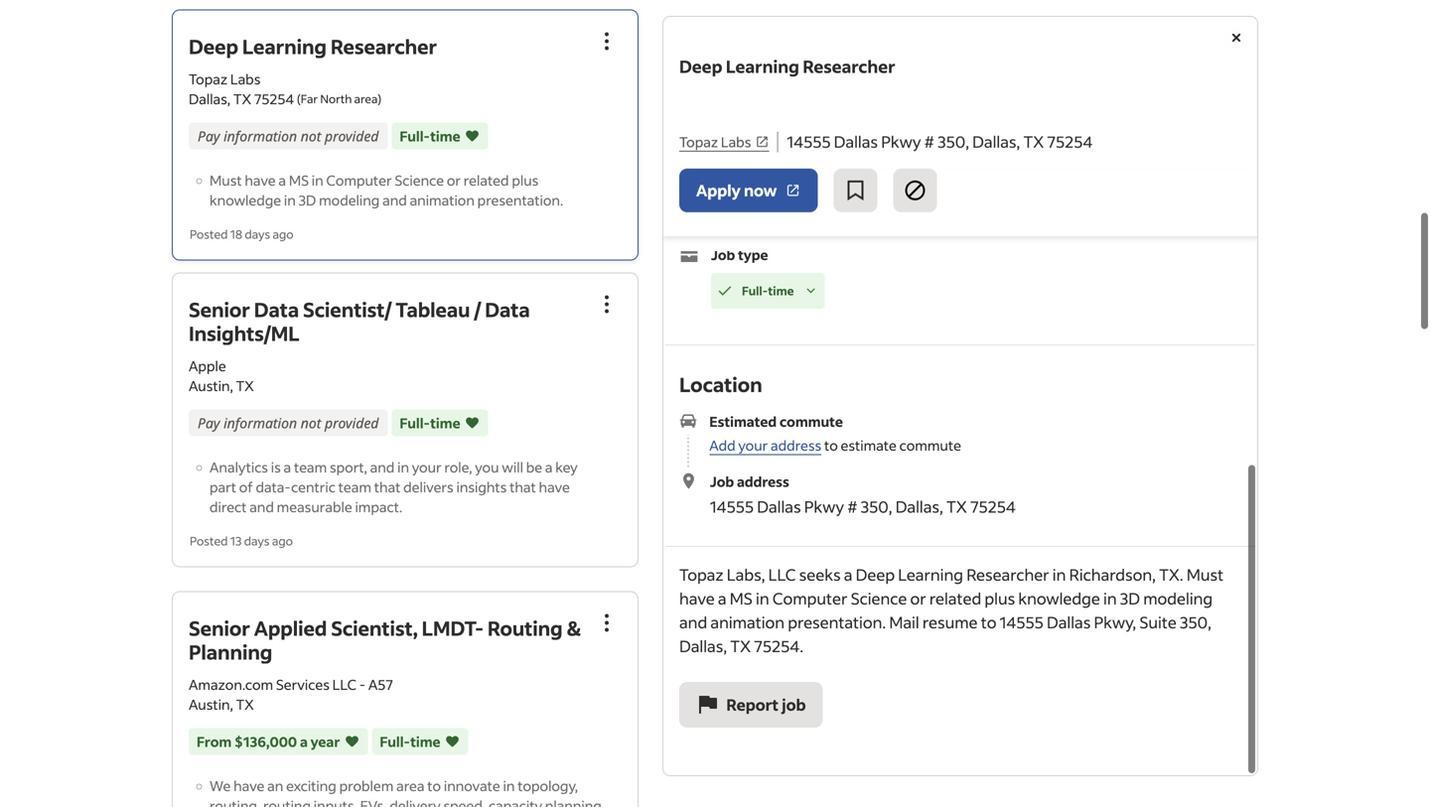 Task type: locate. For each thing, give the bounding box(es) containing it.
matches your preference image
[[344, 732, 360, 752], [445, 732, 460, 752]]

will
[[502, 458, 523, 476]]

senior
[[189, 296, 250, 322], [189, 615, 250, 641]]

capacity
[[489, 797, 542, 807]]

1 vertical spatial modeling
[[1143, 588, 1213, 609]]

75254 inside topaz labs dallas, tx 75254 ( far north area )
[[254, 90, 294, 108]]

0 horizontal spatial ms
[[289, 171, 309, 189]]

science
[[395, 171, 444, 189], [851, 588, 907, 609]]

14555 down add
[[710, 497, 754, 517]]

to
[[824, 436, 838, 454], [981, 612, 997, 633], [427, 777, 441, 795]]

modeling inside must have a ms in computer science or related plus knowledge in 3d modeling and animation presentation.
[[319, 191, 380, 209]]

1 vertical spatial days
[[244, 533, 270, 549]]

1 horizontal spatial to
[[824, 436, 838, 454]]

topaz for topaz labs
[[679, 126, 718, 144]]

posted
[[190, 226, 228, 242], [190, 533, 228, 549]]

full- up delivers
[[400, 414, 430, 432]]

1 vertical spatial pay information not provided
[[198, 414, 379, 433]]

0 horizontal spatial 3d
[[299, 191, 316, 209]]

0 vertical spatial to
[[824, 436, 838, 454]]

must have a ms in computer science or related plus knowledge in 3d modeling and animation presentation.
[[210, 171, 563, 209]]

learning up topaz labs dallas, tx 75254 ( far north area )
[[242, 33, 327, 59]]

1 horizontal spatial team
[[338, 478, 371, 496]]

your down 'estimated'
[[738, 436, 768, 454]]

must up 18
[[210, 171, 242, 189]]

science inside must have a ms in computer science or related plus knowledge in 3d modeling and animation presentation.
[[395, 171, 444, 189]]

labs for topaz labs dallas, tx 75254 ( far north area )
[[230, 70, 261, 88]]

1 vertical spatial to
[[981, 612, 997, 633]]

not for learning
[[301, 126, 321, 145]]

to up delivery
[[427, 777, 441, 795]]

llc right labs,
[[768, 564, 796, 585]]

# up not interested image
[[924, 125, 935, 145]]

2 not from the top
[[301, 414, 321, 433]]

full- for senior applied scientist, lmdt- routing & planning
[[380, 733, 410, 751]]

information up is
[[224, 414, 297, 433]]

in up delivers
[[397, 458, 409, 476]]

that up impact.
[[374, 478, 401, 496]]

3d inside topaz labs, llc seeks a deep learning researcher in richardson, tx. must have a ms in computer science or related plus knowledge in 3d modeling and animation presentation. mail resume to 14555 dallas pkwy, suite 350, dallas, tx 75254.
[[1120, 588, 1140, 609]]

have inside analytics is a team sport, and in your role, you will be a key part of data-centric team that delivers insights that have direct and measurable impact.
[[539, 478, 570, 496]]

topaz labs, llc seeks a deep learning researcher in richardson, tx. must have a ms in computer science or related plus knowledge in 3d modeling and animation presentation. mail resume to 14555 dallas pkwy, suite 350, dallas, tx 75254.
[[679, 564, 1224, 656]]

full-time for senior data scientist/ tableau / data insights/ml
[[400, 414, 460, 432]]

topaz inside topaz labs, llc seeks a deep learning researcher in richardson, tx. must have a ms in computer science or related plus knowledge in 3d modeling and animation presentation. mail resume to 14555 dallas pkwy, suite 350, dallas, tx 75254.
[[679, 564, 724, 585]]

job actions for deep learning researcher is collapsed image
[[595, 29, 619, 53]]

1 posted from the top
[[190, 226, 228, 242]]

that down will
[[510, 478, 536, 496]]

0 horizontal spatial area
[[354, 91, 378, 106]]

lmdt-
[[422, 615, 484, 641]]

0 horizontal spatial science
[[395, 171, 444, 189]]

1 horizontal spatial modeling
[[1143, 588, 1213, 609]]

0 horizontal spatial animation
[[410, 191, 475, 209]]

planning
[[189, 639, 272, 665]]

1 provided from the top
[[325, 126, 379, 145]]

pay information not provided up is
[[198, 414, 379, 433]]

in up posted 18 days ago
[[284, 191, 296, 209]]

delivery
[[390, 797, 441, 807]]

days right 18
[[245, 226, 270, 242]]

labs up apply now
[[721, 126, 751, 144]]

job address 14555 dallas pkwy # 350, dallas, tx 75254
[[710, 473, 1016, 517]]

0 vertical spatial matches your preference image
[[464, 126, 480, 146]]

llc left -
[[332, 676, 357, 694]]

0 vertical spatial or
[[447, 171, 461, 189]]

0 horizontal spatial presentation.
[[477, 191, 563, 209]]

1 vertical spatial pay
[[198, 414, 220, 433]]

0 vertical spatial plus
[[512, 171, 539, 189]]

pay information not provided for data
[[198, 414, 379, 433]]

to inside estimated commute add your address to estimate commute
[[824, 436, 838, 454]]

1 matches your preference image from the top
[[464, 126, 480, 146]]

your inside estimated commute add your address to estimate commute
[[738, 436, 768, 454]]

2 vertical spatial topaz
[[679, 564, 724, 585]]

provided
[[325, 126, 379, 145], [325, 414, 379, 433]]

routing
[[488, 615, 563, 641]]

1 horizontal spatial related
[[930, 588, 981, 609]]

1 pay information not provided from the top
[[198, 126, 379, 145]]

1 horizontal spatial labs
[[721, 126, 751, 144]]

matches your preference image right year
[[344, 732, 360, 752]]

time up 'we have an exciting problem area to innovate in topology, routing, routing inputs, evs, delivery speed, capacity plannin'
[[410, 733, 441, 751]]

pay down apple austin, tx
[[198, 414, 220, 433]]

14555 right resume
[[1000, 612, 1044, 633]]

topaz for topaz labs, llc seeks a deep learning researcher in richardson, tx. must have a ms in computer science or related plus knowledge in 3d modeling and animation presentation. mail resume to 14555 dallas pkwy, suite 350, dallas, tx 75254.
[[679, 564, 724, 585]]

that
[[374, 478, 401, 496], [510, 478, 536, 496]]

a57
[[368, 676, 393, 694]]

in inside 'we have an exciting problem area to innovate in topology, routing, routing inputs, evs, delivery speed, capacity plannin'
[[503, 777, 515, 795]]

1 austin, from the top
[[189, 377, 233, 395]]

dallas, inside topaz labs dallas, tx 75254 ( far north area )
[[189, 90, 231, 108]]

1 vertical spatial or
[[910, 588, 926, 609]]

1 vertical spatial topaz
[[679, 126, 718, 144]]

0 vertical spatial pay information not provided
[[198, 126, 379, 145]]

full-time down topaz labs
[[679, 147, 746, 167]]

topaz labs
[[679, 126, 751, 144]]

0 vertical spatial your
[[738, 436, 768, 454]]

tx inside topaz labs, llc seeks a deep learning researcher in richardson, tx. must have a ms in computer science or related plus knowledge in 3d modeling and animation presentation. mail resume to 14555 dallas pkwy, suite 350, dallas, tx 75254.
[[730, 636, 751, 656]]

1 horizontal spatial 3d
[[1120, 588, 1140, 609]]

area
[[354, 91, 378, 106], [396, 777, 425, 795]]

report
[[726, 695, 779, 715]]

2 horizontal spatial researcher
[[967, 564, 1049, 585]]

must right tx.
[[1187, 564, 1224, 585]]

2 senior from the top
[[189, 615, 250, 641]]

1 horizontal spatial animation
[[711, 612, 785, 633]]

full-time up must have a ms in computer science or related plus knowledge in 3d modeling and animation presentation. on the left top
[[400, 127, 460, 145]]

1 vertical spatial labs
[[721, 126, 751, 144]]

75254
[[254, 90, 294, 108], [940, 119, 985, 139], [1047, 125, 1093, 145], [970, 497, 1016, 517]]

ago right 18
[[273, 226, 294, 242]]

labs
[[230, 70, 261, 88], [721, 126, 751, 144]]

1 vertical spatial knowledge
[[1018, 588, 1100, 609]]

0 vertical spatial commute
[[780, 413, 843, 430]]

not
[[301, 126, 321, 145], [301, 414, 321, 433]]

2 provided from the top
[[325, 414, 379, 433]]

0 horizontal spatial llc
[[332, 676, 357, 694]]

deep right "seeks"
[[856, 564, 895, 585]]

matching qualification image
[[802, 282, 820, 300]]

2 horizontal spatial deep
[[856, 564, 895, 585]]

full- right matching qualification image
[[742, 283, 768, 298]]

area up delivery
[[396, 777, 425, 795]]

matches your preference image for deep learning researcher
[[464, 126, 480, 146]]

topaz inside topaz labs dallas, tx 75254 ( far north area )
[[189, 70, 227, 88]]

pkwy up not interested image
[[881, 125, 921, 145]]

presentation. inside topaz labs, llc seeks a deep learning researcher in richardson, tx. must have a ms in computer science or related plus knowledge in 3d modeling and animation presentation. mail resume to 14555 dallas pkwy, suite 350, dallas, tx 75254.
[[788, 612, 886, 633]]

0 horizontal spatial your
[[412, 458, 442, 476]]

ms down labs,
[[730, 588, 753, 609]]

2 pay from the top
[[198, 414, 220, 433]]

1 vertical spatial presentation.
[[788, 612, 886, 633]]

dallas,
[[189, 90, 231, 108], [865, 119, 913, 139], [973, 125, 1020, 145], [896, 497, 943, 517], [679, 636, 727, 656]]

knowledge down richardson, at the bottom right
[[1018, 588, 1100, 609]]

llc
[[768, 564, 796, 585], [332, 676, 357, 694]]

not interested image
[[903, 172, 927, 196]]

full- up 'we have an exciting problem area to innovate in topology, routing, routing inputs, evs, delivery speed, capacity plannin'
[[380, 733, 410, 751]]

senior up apple
[[189, 296, 250, 322]]

ago
[[273, 226, 294, 242], [272, 533, 293, 549]]

1 not from the top
[[301, 126, 321, 145]]

team down "sport,"
[[338, 478, 371, 496]]

0 horizontal spatial that
[[374, 478, 401, 496]]

apply now
[[696, 173, 777, 194]]

job type
[[711, 246, 768, 264]]

knowledge inside must have a ms in computer science or related plus knowledge in 3d modeling and animation presentation.
[[210, 191, 281, 209]]

0 vertical spatial 3d
[[299, 191, 316, 209]]

topaz inside "link"
[[679, 126, 718, 144]]

llc inside amazon.com services llc - a57 austin, tx
[[332, 676, 357, 694]]

0 vertical spatial science
[[395, 171, 444, 189]]

learning inside topaz labs, llc seeks a deep learning researcher in richardson, tx. must have a ms in computer science or related plus knowledge in 3d modeling and animation presentation. mail resume to 14555 dallas pkwy, suite 350, dallas, tx 75254.
[[898, 564, 963, 585]]

insights/ml
[[189, 320, 300, 346]]

knowledge
[[210, 191, 281, 209], [1018, 588, 1100, 609]]

0 horizontal spatial team
[[294, 458, 327, 476]]

days
[[245, 226, 270, 242], [244, 533, 270, 549]]

days right 13
[[244, 533, 270, 549]]

senior inside senior data scientist/ tableau / data insights/ml
[[189, 296, 250, 322]]

ms inside must have a ms in computer science or related plus knowledge in 3d modeling and animation presentation.
[[289, 171, 309, 189]]

0 vertical spatial computer
[[326, 171, 392, 189]]

full-time button
[[711, 273, 825, 309]]

0 vertical spatial llc
[[768, 564, 796, 585]]

apple
[[189, 357, 226, 375]]

commute up add your address button
[[780, 413, 843, 430]]

labs inside topaz labs dallas, tx 75254 ( far north area )
[[230, 70, 261, 88]]

address down add your address button
[[737, 473, 789, 491]]

ms up posted 18 days ago
[[289, 171, 309, 189]]

team up centric
[[294, 458, 327, 476]]

presentation.
[[477, 191, 563, 209], [788, 612, 886, 633]]

computer down )
[[326, 171, 392, 189]]

not up centric
[[301, 414, 321, 433]]

time up role,
[[430, 414, 460, 432]]

full- inside button
[[742, 283, 768, 298]]

dallas down add your address button
[[757, 497, 801, 517]]

2 horizontal spatial #
[[924, 125, 935, 145]]

area right north
[[354, 91, 378, 106]]

deep learning researcher
[[189, 33, 437, 59], [679, 55, 893, 77]]

north
[[320, 91, 352, 106]]

senior up the amazon.com
[[189, 615, 250, 641]]

1 horizontal spatial your
[[738, 436, 768, 454]]

2 austin, from the top
[[189, 696, 233, 714]]

austin, down the amazon.com
[[189, 696, 233, 714]]

0 vertical spatial animation
[[410, 191, 475, 209]]

full-time up 'we have an exciting problem area to innovate in topology, routing, routing inputs, evs, delivery speed, capacity plannin'
[[380, 733, 441, 751]]

0 horizontal spatial knowledge
[[210, 191, 281, 209]]

1 vertical spatial science
[[851, 588, 907, 609]]

0 vertical spatial must
[[210, 171, 242, 189]]

1 vertical spatial ms
[[730, 588, 753, 609]]

to inside 'we have an exciting problem area to innovate in topology, routing, routing inputs, evs, delivery speed, capacity plannin'
[[427, 777, 441, 795]]

posted 18 days ago
[[190, 226, 294, 242]]

matches your preference image
[[464, 126, 480, 146], [464, 413, 480, 433]]

pkwy inside job address 14555 dallas pkwy # 350, dallas, tx 75254
[[804, 497, 844, 517]]

full- for senior data scientist/ tableau / data insights/ml
[[400, 414, 430, 432]]

1 vertical spatial area
[[396, 777, 425, 795]]

2 horizontal spatial to
[[981, 612, 997, 633]]

dallas left pkwy,
[[1047, 612, 1091, 633]]

0 vertical spatial job
[[711, 246, 735, 264]]

2 vertical spatial to
[[427, 777, 441, 795]]

modeling inside topaz labs, llc seeks a deep learning researcher in richardson, tx. must have a ms in computer science or related plus knowledge in 3d modeling and animation presentation. mail resume to 14555 dallas pkwy, suite 350, dallas, tx 75254.
[[1143, 588, 1213, 609]]

1 vertical spatial matches your preference image
[[464, 413, 480, 433]]

provided up "sport,"
[[325, 414, 379, 433]]

topaz for topaz labs dallas, tx 75254 ( far north area )
[[189, 70, 227, 88]]

2 data from the left
[[485, 296, 530, 322]]

2 posted from the top
[[190, 533, 228, 549]]

in down far
[[312, 171, 323, 189]]

you
[[475, 458, 499, 476]]

1 horizontal spatial must
[[1187, 564, 1224, 585]]

to right resume
[[981, 612, 997, 633]]

an
[[267, 777, 283, 795]]

knowledge up posted 18 days ago
[[210, 191, 281, 209]]

data left scientist/
[[254, 296, 299, 322]]

dallas
[[726, 119, 770, 139], [834, 125, 878, 145], [757, 497, 801, 517], [1047, 612, 1091, 633]]

# down estimate
[[847, 497, 858, 517]]

computer
[[326, 171, 392, 189], [773, 588, 848, 609]]

time
[[430, 127, 460, 145], [713, 147, 746, 167], [768, 283, 794, 298], [430, 414, 460, 432], [410, 733, 441, 751]]

matches your preference image up innovate
[[445, 732, 460, 752]]

0 vertical spatial pay
[[198, 126, 220, 145]]

1 vertical spatial information
[[224, 414, 297, 433]]

commute
[[780, 413, 843, 430], [900, 436, 961, 454]]

matches your preference image for full-time
[[445, 732, 460, 752]]

modeling
[[319, 191, 380, 209], [1143, 588, 1213, 609]]

dallas inside job address 14555 dallas pkwy # 350, dallas, tx 75254
[[757, 497, 801, 517]]

ago right 13
[[272, 533, 293, 549]]

labs inside "link"
[[721, 126, 751, 144]]

1 vertical spatial ago
[[272, 533, 293, 549]]

add your address button
[[709, 436, 822, 455]]

to inside topaz labs, llc seeks a deep learning researcher in richardson, tx. must have a ms in computer science or related plus knowledge in 3d modeling and animation presentation. mail resume to 14555 dallas pkwy, suite 350, dallas, tx 75254.
[[981, 612, 997, 633]]

full-time up role,
[[400, 414, 460, 432]]

posted for senior data scientist/ tableau / data insights/ml
[[190, 533, 228, 549]]

1 pay from the top
[[198, 126, 220, 145]]

2 matches your preference image from the left
[[445, 732, 460, 752]]

1 horizontal spatial knowledge
[[1018, 588, 1100, 609]]

# up apply now popup button
[[817, 119, 827, 139]]

austin, inside apple austin, tx
[[189, 377, 233, 395]]

0 horizontal spatial labs
[[230, 70, 261, 88]]

full-time for deep learning researcher
[[400, 127, 460, 145]]

2 pay information not provided from the top
[[198, 414, 379, 433]]

deep up topaz labs dallas, tx 75254 ( far north area )
[[189, 33, 238, 59]]

your
[[738, 436, 768, 454], [412, 458, 442, 476]]

have inside must have a ms in computer science or related plus knowledge in 3d modeling and animation presentation.
[[245, 171, 276, 189]]

pay information not provided down (
[[198, 126, 379, 145]]

1 vertical spatial 3d
[[1120, 588, 1140, 609]]

1 vertical spatial computer
[[773, 588, 848, 609]]

and
[[382, 191, 407, 209], [370, 458, 395, 476], [249, 498, 274, 516], [679, 612, 707, 633]]

problem
[[339, 777, 394, 795]]

knowledge inside topaz labs, llc seeks a deep learning researcher in richardson, tx. must have a ms in computer science or related plus knowledge in 3d modeling and animation presentation. mail resume to 14555 dallas pkwy, suite 350, dallas, tx 75254.
[[1018, 588, 1100, 609]]

deep learning researcher up topaz labs "link"
[[679, 55, 893, 77]]

1 vertical spatial job
[[710, 473, 734, 491]]

impact.
[[355, 498, 402, 516]]

14555 up apply now popup button
[[787, 125, 831, 145]]

full- down topaz labs
[[679, 147, 713, 167]]

exciting
[[286, 777, 337, 795]]

0 horizontal spatial must
[[210, 171, 242, 189]]

2 information from the top
[[224, 414, 297, 433]]

matches your preference image for from $136,000 a year
[[344, 732, 360, 752]]

your up delivers
[[412, 458, 442, 476]]

0 vertical spatial area
[[354, 91, 378, 106]]

1 horizontal spatial researcher
[[801, 55, 893, 77]]

full- up must have a ms in computer science or related plus knowledge in 3d modeling and animation presentation. on the left top
[[400, 127, 430, 145]]

0 vertical spatial modeling
[[319, 191, 380, 209]]

a
[[279, 171, 286, 189], [284, 458, 291, 476], [545, 458, 553, 476], [844, 564, 853, 585], [718, 588, 727, 609], [300, 733, 308, 751]]

must
[[210, 171, 242, 189], [1187, 564, 1224, 585]]

measurable
[[277, 498, 352, 516]]

in inside analytics is a team sport, and in your role, you will be a key part of data-centric team that delivers insights that have direct and measurable impact.
[[397, 458, 409, 476]]

pay down topaz labs dallas, tx 75254 ( far north area )
[[198, 126, 220, 145]]

pkwy up "seeks"
[[804, 497, 844, 517]]

have inside 'we have an exciting problem area to innovate in topology, routing, routing inputs, evs, delivery speed, capacity plannin'
[[234, 777, 265, 795]]

and inside must have a ms in computer science or related plus knowledge in 3d modeling and animation presentation.
[[382, 191, 407, 209]]

commute right estimate
[[900, 436, 961, 454]]

0 horizontal spatial computer
[[326, 171, 392, 189]]

posted left 18
[[190, 226, 228, 242]]

time up must have a ms in computer science or related plus knowledge in 3d modeling and animation presentation. on the left top
[[430, 127, 460, 145]]

1 horizontal spatial plus
[[985, 588, 1015, 609]]

provided down north
[[325, 126, 379, 145]]

1 horizontal spatial science
[[851, 588, 907, 609]]

0 vertical spatial topaz
[[189, 70, 227, 88]]

time for deep learning researcher
[[430, 127, 460, 145]]

1 vertical spatial provided
[[325, 414, 379, 433]]

in down richardson, at the bottom right
[[1103, 588, 1117, 609]]

job
[[782, 695, 806, 715]]

1 information from the top
[[224, 126, 297, 145]]

labs down deep learning researcher button on the left
[[230, 70, 261, 88]]

information
[[224, 126, 297, 145], [224, 414, 297, 433]]

austin, inside amazon.com services llc - a57 austin, tx
[[189, 696, 233, 714]]

pay for senior data scientist/ tableau / data insights/ml
[[198, 414, 220, 433]]

information down topaz labs dallas, tx 75254 ( far north area )
[[224, 126, 297, 145]]

job left type
[[711, 246, 735, 264]]

(
[[297, 91, 301, 106]]

1 vertical spatial austin,
[[189, 696, 233, 714]]

0 vertical spatial posted
[[190, 226, 228, 242]]

inputs,
[[314, 797, 357, 807]]

computer down "seeks"
[[773, 588, 848, 609]]

plus inside topaz labs, llc seeks a deep learning researcher in richardson, tx. must have a ms in computer science or related plus knowledge in 3d modeling and animation presentation. mail resume to 14555 dallas pkwy, suite 350, dallas, tx 75254.
[[985, 588, 1015, 609]]

data right the /
[[485, 296, 530, 322]]

computer inside topaz labs, llc seeks a deep learning researcher in richardson, tx. must have a ms in computer science or related plus knowledge in 3d modeling and animation presentation. mail resume to 14555 dallas pkwy, suite 350, dallas, tx 75254.
[[773, 588, 848, 609]]

1 horizontal spatial llc
[[768, 564, 796, 585]]

in up capacity
[[503, 777, 515, 795]]

0 vertical spatial address
[[771, 436, 822, 454]]

related inside topaz labs, llc seeks a deep learning researcher in richardson, tx. must have a ms in computer science or related plus knowledge in 3d modeling and animation presentation. mail resume to 14555 dallas pkwy, suite 350, dallas, tx 75254.
[[930, 588, 981, 609]]

senior inside senior applied scientist, lmdt- routing & planning
[[189, 615, 250, 641]]

0 vertical spatial not
[[301, 126, 321, 145]]

llc for labs,
[[768, 564, 796, 585]]

full-time inside button
[[742, 283, 794, 298]]

0 horizontal spatial modeling
[[319, 191, 380, 209]]

applied
[[254, 615, 327, 641]]

0 horizontal spatial to
[[427, 777, 441, 795]]

2 horizontal spatial learning
[[898, 564, 963, 585]]

not down far
[[301, 126, 321, 145]]

0 vertical spatial information
[[224, 126, 297, 145]]

1 vertical spatial animation
[[711, 612, 785, 633]]

0 vertical spatial labs
[[230, 70, 261, 88]]

learning up topaz labs "link"
[[725, 55, 798, 77]]

1 horizontal spatial or
[[910, 588, 926, 609]]

job inside job address 14555 dallas pkwy # 350, dallas, tx 75254
[[710, 473, 734, 491]]

time left matching qualification icon
[[768, 283, 794, 298]]

1 vertical spatial your
[[412, 458, 442, 476]]

0 vertical spatial days
[[245, 226, 270, 242]]

learning
[[242, 33, 327, 59], [725, 55, 798, 77], [898, 564, 963, 585]]

full-time down type
[[742, 283, 794, 298]]

address inside estimated commute add your address to estimate commute
[[771, 436, 822, 454]]

14555 dallas pkwy # 350, dallas, tx 75254 up not interested image
[[787, 125, 1093, 145]]

1 vertical spatial related
[[930, 588, 981, 609]]

1 horizontal spatial #
[[847, 497, 858, 517]]

1 senior from the top
[[189, 296, 250, 322]]

14555 up the apply
[[679, 119, 723, 139]]

plus
[[512, 171, 539, 189], [985, 588, 1015, 609]]

learning up resume
[[898, 564, 963, 585]]

deep learning researcher up topaz labs dallas, tx 75254 ( far north area )
[[189, 33, 437, 59]]

0 horizontal spatial plus
[[512, 171, 539, 189]]

tx
[[233, 90, 251, 108], [916, 119, 936, 139], [1023, 125, 1044, 145], [236, 377, 254, 395], [947, 497, 967, 517], [730, 636, 751, 656], [236, 696, 254, 714]]

animation inside topaz labs, llc seeks a deep learning researcher in richardson, tx. must have a ms in computer science or related plus knowledge in 3d modeling and animation presentation. mail resume to 14555 dallas pkwy, suite 350, dallas, tx 75254.
[[711, 612, 785, 633]]

matching qualification image
[[716, 282, 734, 300]]

1 matches your preference image from the left
[[344, 732, 360, 752]]

0 horizontal spatial data
[[254, 296, 299, 322]]

senior data scientist/ tableau / data insights/ml
[[189, 296, 530, 346]]

or
[[447, 171, 461, 189], [910, 588, 926, 609]]

llc inside topaz labs, llc seeks a deep learning researcher in richardson, tx. must have a ms in computer science or related plus knowledge in 3d modeling and animation presentation. mail resume to 14555 dallas pkwy, suite 350, dallas, tx 75254.
[[768, 564, 796, 585]]

0 vertical spatial ms
[[289, 171, 309, 189]]

2 matches your preference image from the top
[[464, 413, 480, 433]]

1 horizontal spatial ms
[[730, 588, 753, 609]]

location
[[679, 371, 763, 397]]

related
[[464, 171, 509, 189], [930, 588, 981, 609]]

to left estimate
[[824, 436, 838, 454]]

posted left 13
[[190, 533, 228, 549]]

deep up topaz labs
[[679, 55, 722, 77]]

0 vertical spatial related
[[464, 171, 509, 189]]

18
[[230, 226, 242, 242]]

address down 'estimated'
[[771, 436, 822, 454]]

report job
[[726, 695, 806, 715]]

0 horizontal spatial related
[[464, 171, 509, 189]]

austin, down apple
[[189, 377, 233, 395]]

#
[[817, 119, 827, 139], [924, 125, 935, 145], [847, 497, 858, 517]]

job down add
[[710, 473, 734, 491]]

senior applied scientist, lmdt- routing & planning
[[189, 615, 580, 665]]

ms
[[289, 171, 309, 189], [730, 588, 753, 609]]

address
[[771, 436, 822, 454], [737, 473, 789, 491]]

pay information not provided for learning
[[198, 126, 379, 145]]



Task type: vqa. For each thing, say whether or not it's contained in the screenshot.
home link at the top left
no



Task type: describe. For each thing, give the bounding box(es) containing it.
pkwy up now
[[774, 119, 814, 139]]

is
[[271, 458, 281, 476]]

from $136,000 a year
[[197, 733, 340, 751]]

analytics is a team sport, and in your role, you will be a key part of data-centric team that delivers insights that have direct and measurable impact.
[[210, 458, 578, 516]]

be
[[526, 458, 542, 476]]

area inside 'we have an exciting problem area to innovate in topology, routing, routing inputs, evs, delivery speed, capacity plannin'
[[396, 777, 425, 795]]

amazon.com
[[189, 676, 273, 694]]

0 horizontal spatial commute
[[780, 413, 843, 430]]

plus inside must have a ms in computer science or related plus knowledge in 3d modeling and animation presentation.
[[512, 171, 539, 189]]

topology,
[[518, 777, 578, 795]]

-
[[359, 676, 366, 694]]

year
[[311, 733, 340, 751]]

1 vertical spatial commute
[[900, 436, 961, 454]]

job for job type
[[711, 246, 735, 264]]

full-time for senior applied scientist, lmdt- routing & planning
[[380, 733, 441, 751]]

1 data from the left
[[254, 296, 299, 322]]

must inside must have a ms in computer science or related plus knowledge in 3d modeling and animation presentation.
[[210, 171, 242, 189]]

days for senior data scientist/ tableau / data insights/ml
[[244, 533, 270, 549]]

analytics
[[210, 458, 268, 476]]

or inside topaz labs, llc seeks a deep learning researcher in richardson, tx. must have a ms in computer science or related plus knowledge in 3d modeling and animation presentation. mail resume to 14555 dallas pkwy, suite 350, dallas, tx 75254.
[[910, 588, 926, 609]]

14555 inside topaz labs, llc seeks a deep learning researcher in richardson, tx. must have a ms in computer science or related plus knowledge in 3d modeling and animation presentation. mail resume to 14555 dallas pkwy, suite 350, dallas, tx 75254.
[[1000, 612, 1044, 633]]

deep learning researcher button
[[189, 33, 437, 59]]

0 horizontal spatial researcher
[[331, 33, 437, 59]]

apply
[[696, 173, 741, 194]]

suite
[[1140, 612, 1177, 633]]

dallas up apply now popup button
[[726, 119, 770, 139]]

1 horizontal spatial deep learning researcher
[[679, 55, 893, 77]]

speed,
[[443, 797, 486, 807]]

senior for insights/ml
[[189, 296, 250, 322]]

ago for data
[[272, 533, 293, 549]]

routing
[[263, 797, 311, 807]]

estimated commute add your address to estimate commute
[[709, 413, 961, 454]]

richardson,
[[1069, 564, 1156, 585]]

2 that from the left
[[510, 478, 536, 496]]

now
[[744, 173, 777, 194]]

estimated
[[709, 413, 777, 430]]

tx inside amazon.com services llc - a57 austin, tx
[[236, 696, 254, 714]]

/
[[474, 296, 481, 322]]

1 horizontal spatial deep
[[679, 55, 722, 77]]

time down topaz labs "link"
[[713, 147, 746, 167]]

$136,000
[[234, 733, 297, 751]]

llc for services
[[332, 676, 357, 694]]

senior for planning
[[189, 615, 250, 641]]

part
[[210, 478, 236, 496]]

posted 13 days ago
[[190, 533, 293, 549]]

related inside must have a ms in computer science or related plus knowledge in 3d modeling and animation presentation.
[[464, 171, 509, 189]]

mail
[[889, 612, 919, 633]]

)
[[378, 91, 382, 106]]

350, inside job address 14555 dallas pkwy # 350, dallas, tx 75254
[[861, 497, 892, 517]]

key
[[556, 458, 578, 476]]

address inside job address 14555 dallas pkwy # 350, dallas, tx 75254
[[737, 473, 789, 491]]

# inside job address 14555 dallas pkwy # 350, dallas, tx 75254
[[847, 497, 858, 517]]

area inside topaz labs dallas, tx 75254 ( far north area )
[[354, 91, 378, 106]]

add
[[709, 436, 736, 454]]

matches your preference image for senior data scientist/ tableau / data insights/ml
[[464, 413, 480, 433]]

not for data
[[301, 414, 321, 433]]

1 that from the left
[[374, 478, 401, 496]]

your inside analytics is a team sport, and in your role, you will be a key part of data-centric team that delivers insights that have direct and measurable impact.
[[412, 458, 442, 476]]

tx inside apple austin, tx
[[236, 377, 254, 395]]

3d inside must have a ms in computer science or related plus knowledge in 3d modeling and animation presentation.
[[299, 191, 316, 209]]

75254 inside job address 14555 dallas pkwy # 350, dallas, tx 75254
[[970, 497, 1016, 517]]

have inside topaz labs, llc seeks a deep learning researcher in richardson, tx. must have a ms in computer science or related plus knowledge in 3d modeling and animation presentation. mail resume to 14555 dallas pkwy, suite 350, dallas, tx 75254.
[[679, 588, 715, 609]]

ms inside topaz labs, llc seeks a deep learning researcher in richardson, tx. must have a ms in computer science or related plus knowledge in 3d modeling and animation presentation. mail resume to 14555 dallas pkwy, suite 350, dallas, tx 75254.
[[730, 588, 753, 609]]

pay for deep learning researcher
[[198, 126, 220, 145]]

0 vertical spatial team
[[294, 458, 327, 476]]

role,
[[444, 458, 472, 476]]

insights
[[456, 478, 507, 496]]

report job button
[[679, 682, 823, 728]]

direct
[[210, 498, 247, 516]]

0 horizontal spatial learning
[[242, 33, 327, 59]]

dallas, inside topaz labs, llc seeks a deep learning researcher in richardson, tx. must have a ms in computer science or related plus knowledge in 3d modeling and animation presentation. mail resume to 14555 dallas pkwy, suite 350, dallas, tx 75254.
[[679, 636, 727, 656]]

sport,
[[330, 458, 367, 476]]

senior data scientist/ tableau / data insights/ml button
[[189, 296, 530, 346]]

amazon.com services llc - a57 austin, tx
[[189, 676, 393, 714]]

14555 inside job address 14555 dallas pkwy # 350, dallas, tx 75254
[[710, 497, 754, 517]]

data-
[[256, 478, 291, 496]]

centric
[[291, 478, 336, 496]]

save this job image
[[844, 172, 867, 196]]

dallas, inside job address 14555 dallas pkwy # 350, dallas, tx 75254
[[896, 497, 943, 517]]

a inside must have a ms in computer science or related plus knowledge in 3d modeling and animation presentation.
[[279, 171, 286, 189]]

dallas up save this job image
[[834, 125, 878, 145]]

0 horizontal spatial #
[[817, 119, 827, 139]]

routing,
[[210, 797, 260, 807]]

in down labs,
[[756, 588, 769, 609]]

posted for deep learning researcher
[[190, 226, 228, 242]]

1 vertical spatial team
[[338, 478, 371, 496]]

job actions for senior data scientist/ tableau / data insights/ml is collapsed image
[[595, 292, 619, 316]]

seeks
[[799, 564, 841, 585]]

apple austin, tx
[[189, 357, 254, 395]]

provided for researcher
[[325, 126, 379, 145]]

13
[[230, 533, 242, 549]]

delivers
[[403, 478, 454, 496]]

time inside button
[[768, 283, 794, 298]]

job actions for senior applied scientist, lmdt- routing & planning is collapsed image
[[595, 611, 619, 635]]

0 horizontal spatial deep
[[189, 33, 238, 59]]

pkwy,
[[1094, 612, 1136, 633]]

apply now button
[[679, 162, 818, 206]]

deep inside topaz labs, llc seeks a deep learning researcher in richardson, tx. must have a ms in computer science or related plus knowledge in 3d modeling and animation presentation. mail resume to 14555 dallas pkwy, suite 350, dallas, tx 75254.
[[856, 564, 895, 585]]

and inside topaz labs, llc seeks a deep learning researcher in richardson, tx. must have a ms in computer science or related plus knowledge in 3d modeling and animation presentation. mail resume to 14555 dallas pkwy, suite 350, dallas, tx 75254.
[[679, 612, 707, 633]]

or inside must have a ms in computer science or related plus knowledge in 3d modeling and animation presentation.
[[447, 171, 461, 189]]

services
[[276, 676, 330, 694]]

science inside topaz labs, llc seeks a deep learning researcher in richardson, tx. must have a ms in computer science or related plus knowledge in 3d modeling and animation presentation. mail resume to 14555 dallas pkwy, suite 350, dallas, tx 75254.
[[851, 588, 907, 609]]

we
[[210, 777, 231, 795]]

information for data
[[224, 414, 297, 433]]

&
[[567, 615, 580, 641]]

75254.
[[754, 636, 803, 656]]

full- for deep learning researcher
[[400, 127, 430, 145]]

senior applied scientist, lmdt- routing & planning button
[[189, 615, 580, 665]]

researcher inside topaz labs, llc seeks a deep learning researcher in richardson, tx. must have a ms in computer science or related plus knowledge in 3d modeling and animation presentation. mail resume to 14555 dallas pkwy, suite 350, dallas, tx 75254.
[[967, 564, 1049, 585]]

in left richardson, at the bottom right
[[1053, 564, 1066, 585]]

from
[[197, 733, 232, 751]]

14555 dallas pkwy # 350, dallas, tx 75254 up save this job image
[[679, 119, 985, 139]]

tx inside topaz labs dallas, tx 75254 ( far north area )
[[233, 90, 251, 108]]

labs for topaz labs
[[721, 126, 751, 144]]

tableau
[[396, 296, 470, 322]]

topaz labs link
[[679, 126, 769, 145]]

scientist/
[[303, 296, 392, 322]]

far
[[301, 91, 318, 106]]

of
[[239, 478, 253, 496]]

type
[[738, 246, 768, 264]]

close job details image
[[1225, 26, 1248, 50]]

1 horizontal spatial learning
[[725, 55, 798, 77]]

tx inside job address 14555 dallas pkwy # 350, dallas, tx 75254
[[947, 497, 967, 517]]

innovate
[[444, 777, 500, 795]]

job for job address 14555 dallas pkwy # 350, dallas, tx 75254
[[710, 473, 734, 491]]

ago for learning
[[273, 226, 294, 242]]

dallas inside topaz labs, llc seeks a deep learning researcher in richardson, tx. must have a ms in computer science or related plus knowledge in 3d modeling and animation presentation. mail resume to 14555 dallas pkwy, suite 350, dallas, tx 75254.
[[1047, 612, 1091, 633]]

animation inside must have a ms in computer science or related plus knowledge in 3d modeling and animation presentation.
[[410, 191, 475, 209]]

presentation. inside must have a ms in computer science or related plus knowledge in 3d modeling and animation presentation.
[[477, 191, 563, 209]]

time for senior data scientist/ tableau / data insights/ml
[[430, 414, 460, 432]]

labs,
[[727, 564, 765, 585]]

resume
[[923, 612, 978, 633]]

0 horizontal spatial deep learning researcher
[[189, 33, 437, 59]]

topaz labs dallas, tx 75254 ( far north area )
[[189, 70, 382, 108]]

350, inside topaz labs, llc seeks a deep learning researcher in richardson, tx. must have a ms in computer science or related plus knowledge in 3d modeling and animation presentation. mail resume to 14555 dallas pkwy, suite 350, dallas, tx 75254.
[[1180, 612, 1212, 633]]

information for learning
[[224, 126, 297, 145]]

computer inside must have a ms in computer science or related plus knowledge in 3d modeling and animation presentation.
[[326, 171, 392, 189]]

provided for scientist/
[[325, 414, 379, 433]]

evs,
[[360, 797, 387, 807]]

days for deep learning researcher
[[245, 226, 270, 242]]

must inside topaz labs, llc seeks a deep learning researcher in richardson, tx. must have a ms in computer science or related plus knowledge in 3d modeling and animation presentation. mail resume to 14555 dallas pkwy, suite 350, dallas, tx 75254.
[[1187, 564, 1224, 585]]

time for senior applied scientist, lmdt- routing & planning
[[410, 733, 441, 751]]

estimate
[[841, 436, 897, 454]]

tx.
[[1159, 564, 1184, 585]]

we have an exciting problem area to innovate in topology, routing, routing inputs, evs, delivery speed, capacity plannin
[[210, 777, 602, 807]]

scientist,
[[331, 615, 418, 641]]



